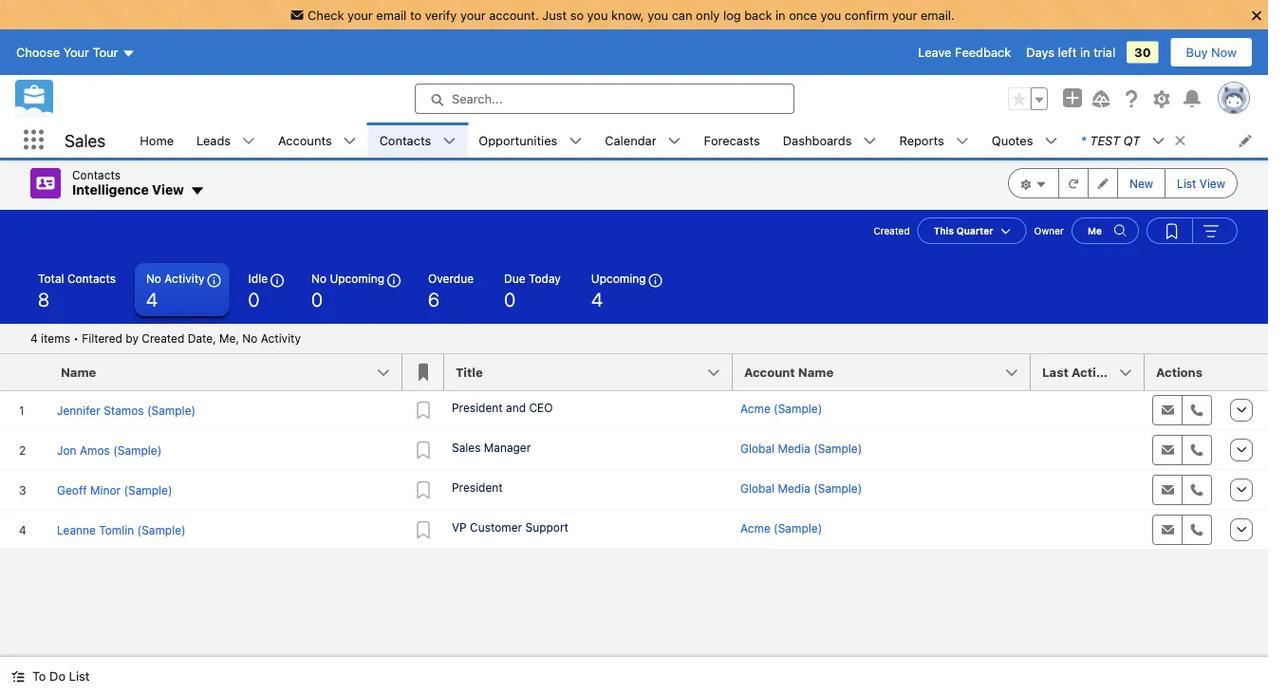 Task type: describe. For each thing, give the bounding box(es) containing it.
text default image right qt
[[1152, 134, 1165, 148]]

•
[[73, 332, 79, 345]]

home
[[140, 133, 174, 147]]

1 horizontal spatial created
[[874, 225, 910, 236]]

once
[[789, 8, 817, 22]]

account
[[744, 365, 795, 379]]

dashboards
[[783, 133, 852, 147]]

owner
[[1035, 225, 1064, 236]]

quotes list item
[[981, 122, 1070, 158]]

and
[[506, 401, 526, 414]]

1 upcoming from the left
[[330, 272, 385, 285]]

text default image inside "reports" list item
[[956, 134, 969, 148]]

quotes
[[992, 133, 1034, 147]]

list view
[[1178, 177, 1226, 190]]

1 vertical spatial contacts
[[72, 168, 121, 181]]

quotes link
[[981, 122, 1045, 158]]

opportunities
[[479, 133, 558, 147]]

to do list button
[[0, 657, 101, 695]]

search... button
[[415, 84, 795, 114]]

confirm
[[845, 8, 889, 22]]

last
[[1043, 365, 1069, 379]]

3 you from the left
[[821, 8, 842, 22]]

grid containing name
[[0, 354, 1269, 551]]

today
[[529, 272, 561, 285]]

now
[[1212, 45, 1237, 59]]

to
[[410, 8, 422, 22]]

row number image
[[0, 354, 49, 390]]

left
[[1058, 45, 1077, 59]]

6
[[428, 288, 440, 310]]

idle
[[248, 272, 268, 285]]

email
[[376, 8, 407, 22]]

manager
[[484, 441, 531, 454]]

activity for no activity
[[165, 272, 205, 285]]

contacts inside the total contacts 8
[[67, 272, 116, 285]]

1 horizontal spatial in
[[1081, 45, 1091, 59]]

name inside 'cell'
[[61, 365, 96, 379]]

important cell
[[403, 354, 444, 391]]

actions
[[1157, 365, 1203, 379]]

calendar link
[[594, 122, 668, 158]]

trial
[[1094, 45, 1116, 59]]

home link
[[128, 122, 185, 158]]

days
[[1027, 45, 1055, 59]]

name button
[[49, 354, 403, 390]]

total
[[38, 272, 64, 285]]

so
[[570, 8, 584, 22]]

only
[[696, 8, 720, 22]]

view for intelligence view
[[152, 182, 184, 198]]

me,
[[219, 332, 239, 345]]

this quarter button
[[918, 217, 1027, 244]]

cell for customer
[[1031, 510, 1145, 550]]

group containing new
[[1008, 168, 1238, 198]]

calendar
[[605, 133, 657, 147]]

*
[[1081, 133, 1087, 147]]

text default image down the leads link
[[190, 183, 205, 199]]

choose your tour
[[16, 45, 118, 59]]

customer
[[470, 520, 522, 534]]

buy now button
[[1170, 37, 1253, 67]]

overdue
[[428, 272, 474, 285]]

check your email to verify your account. just so you know, you can only log back in once you confirm your email.
[[308, 8, 955, 22]]

intelligence
[[72, 182, 149, 198]]

do
[[49, 669, 66, 683]]

total contacts 8
[[38, 272, 116, 310]]

buy now
[[1187, 45, 1237, 59]]

items
[[41, 332, 70, 345]]

row number cell
[[0, 354, 49, 391]]

vp customer support
[[452, 520, 569, 534]]

test
[[1090, 133, 1121, 147]]

no upcoming
[[311, 272, 385, 285]]

cell for manager
[[1031, 430, 1145, 470]]

name cell
[[49, 354, 414, 391]]

forecasts
[[704, 133, 760, 147]]

due today 0
[[504, 272, 561, 310]]

me button
[[1072, 217, 1139, 244]]

4 for no activity
[[146, 288, 158, 310]]

intelligence view
[[72, 182, 184, 198]]

key performance indicators group
[[0, 263, 1269, 324]]

no for 0
[[311, 272, 327, 285]]

contacts inside list item
[[380, 133, 431, 147]]

1 vertical spatial created
[[142, 332, 185, 345]]

back
[[745, 8, 772, 22]]

leads link
[[185, 122, 242, 158]]

accounts list item
[[267, 122, 368, 158]]

0 inside due today 0
[[504, 288, 516, 310]]

account name cell
[[733, 354, 1043, 391]]

contacts link
[[368, 122, 443, 158]]

no for 4
[[146, 272, 161, 285]]

sales manager
[[452, 441, 531, 454]]

just
[[543, 8, 567, 22]]

text default image inside to do list button
[[11, 670, 25, 683]]

quarter
[[957, 225, 994, 236]]

2 vertical spatial group
[[1147, 217, 1238, 244]]

vp
[[452, 520, 467, 534]]

sales for sales manager
[[452, 441, 481, 454]]

4 for upcoming
[[591, 288, 603, 310]]

30
[[1135, 45, 1151, 59]]

1 you from the left
[[587, 8, 608, 22]]

accounts link
[[267, 122, 343, 158]]



Task type: locate. For each thing, give the bounding box(es) containing it.
upcoming right today
[[591, 272, 646, 285]]

2 horizontal spatial 0
[[504, 288, 516, 310]]

0 vertical spatial list
[[1178, 177, 1197, 190]]

4 down 'no activity'
[[146, 288, 158, 310]]

1 name from the left
[[61, 365, 96, 379]]

1 0 from the left
[[248, 288, 260, 310]]

activity right last
[[1072, 365, 1119, 379]]

text default image inside accounts list item
[[343, 134, 357, 148]]

date,
[[188, 332, 216, 345]]

list item
[[1070, 122, 1196, 158]]

1 horizontal spatial 0
[[311, 288, 323, 310]]

in right left
[[1081, 45, 1091, 59]]

dashboards list item
[[772, 122, 888, 158]]

reports list item
[[888, 122, 981, 158]]

no right me,
[[242, 332, 258, 345]]

text default image for dashboards
[[864, 134, 877, 148]]

accounts
[[278, 133, 332, 147]]

text default image inside calendar "list item"
[[668, 134, 681, 148]]

1 horizontal spatial list
[[1178, 177, 1197, 190]]

leads
[[197, 133, 231, 147]]

no
[[146, 272, 161, 285], [311, 272, 327, 285], [242, 332, 258, 345]]

0 horizontal spatial activity
[[165, 272, 205, 285]]

group up quotes list item
[[1008, 87, 1048, 110]]

3 cell from the top
[[1031, 470, 1145, 510]]

0 vertical spatial in
[[776, 8, 786, 22]]

text default image for opportunities
[[569, 134, 582, 148]]

buy
[[1187, 45, 1208, 59]]

upcoming left overdue
[[330, 272, 385, 285]]

0 down due
[[504, 288, 516, 310]]

view
[[1200, 177, 1226, 190], [152, 182, 184, 198]]

0 horizontal spatial 4
[[30, 332, 38, 345]]

1 horizontal spatial 4
[[146, 288, 158, 310]]

text default image down search... button
[[569, 134, 582, 148]]

list item containing *
[[1070, 122, 1196, 158]]

action cell
[[1221, 354, 1269, 391]]

text default image for contacts
[[443, 134, 456, 148]]

0 horizontal spatial list
[[69, 669, 90, 683]]

2 horizontal spatial you
[[821, 8, 842, 22]]

list
[[1178, 177, 1197, 190], [69, 669, 90, 683]]

list view button
[[1165, 168, 1238, 198]]

text default image inside the dashboards list item
[[864, 134, 877, 148]]

president for president
[[452, 480, 503, 494]]

0 vertical spatial president
[[452, 401, 503, 414]]

8
[[38, 288, 49, 310]]

activity inside key performance indicators group
[[165, 272, 205, 285]]

contacts
[[380, 133, 431, 147], [72, 168, 121, 181], [67, 272, 116, 285]]

activity
[[165, 272, 205, 285], [261, 332, 301, 345], [1072, 365, 1119, 379]]

sales up 'intelligence'
[[65, 130, 106, 150]]

2 horizontal spatial 4
[[591, 288, 603, 310]]

0 down idle
[[248, 288, 260, 310]]

to
[[32, 669, 46, 683]]

0 horizontal spatial name
[[61, 365, 96, 379]]

group down qt
[[1008, 168, 1238, 198]]

1 horizontal spatial upcoming
[[591, 272, 646, 285]]

created left this
[[874, 225, 910, 236]]

forecasts link
[[693, 122, 772, 158]]

overdue 6
[[428, 272, 474, 310]]

you right so
[[587, 8, 608, 22]]

account name
[[744, 365, 834, 379]]

1 horizontal spatial no
[[242, 332, 258, 345]]

0 for idle
[[248, 288, 260, 310]]

can
[[672, 8, 693, 22]]

1 your from the left
[[348, 8, 373, 22]]

no activity
[[146, 272, 205, 285]]

choose your tour button
[[15, 37, 136, 67]]

contacts right accounts list item
[[380, 133, 431, 147]]

text default image inside quotes list item
[[1045, 134, 1058, 148]]

3 text default image from the left
[[668, 134, 681, 148]]

your left the "email."
[[892, 8, 918, 22]]

text default image down search...
[[443, 134, 456, 148]]

contacts up 'intelligence'
[[72, 168, 121, 181]]

text default image right reports
[[956, 134, 969, 148]]

leave feedback
[[918, 45, 1012, 59]]

name down •
[[61, 365, 96, 379]]

filtered
[[82, 332, 122, 345]]

2 vertical spatial contacts
[[67, 272, 116, 285]]

0 vertical spatial contacts
[[380, 133, 431, 147]]

4 left items
[[30, 332, 38, 345]]

group
[[1008, 87, 1048, 110], [1008, 168, 1238, 198], [1147, 217, 1238, 244]]

your
[[63, 45, 89, 59]]

0 vertical spatial sales
[[65, 130, 106, 150]]

list containing home
[[128, 122, 1269, 158]]

know,
[[612, 8, 644, 22]]

log
[[724, 8, 741, 22]]

actions cell
[[1145, 354, 1221, 391]]

me
[[1088, 225, 1102, 236]]

0 horizontal spatial no
[[146, 272, 161, 285]]

text default image left *
[[1045, 134, 1058, 148]]

2 horizontal spatial your
[[892, 8, 918, 22]]

your right verify on the top left of page
[[460, 8, 486, 22]]

2 0 from the left
[[311, 288, 323, 310]]

0 horizontal spatial your
[[348, 8, 373, 22]]

0 horizontal spatial upcoming
[[330, 272, 385, 285]]

action image
[[1221, 354, 1269, 390]]

1 horizontal spatial activity
[[261, 332, 301, 345]]

1 vertical spatial sales
[[452, 441, 481, 454]]

your left email
[[348, 8, 373, 22]]

0 horizontal spatial in
[[776, 8, 786, 22]]

* test qt
[[1081, 133, 1141, 147]]

calendar list item
[[594, 122, 693, 158]]

2 vertical spatial activity
[[1072, 365, 1119, 379]]

2 president from the top
[[452, 480, 503, 494]]

list inside group
[[1178, 177, 1197, 190]]

contacts right total
[[67, 272, 116, 285]]

2 horizontal spatial no
[[311, 272, 327, 285]]

activity right me,
[[261, 332, 301, 345]]

sales for sales
[[65, 130, 106, 150]]

2 text default image from the left
[[569, 134, 582, 148]]

days left in trial
[[1027, 45, 1116, 59]]

text default image right calendar
[[668, 134, 681, 148]]

0 vertical spatial activity
[[165, 272, 205, 285]]

your
[[348, 8, 373, 22], [460, 8, 486, 22], [892, 8, 918, 22]]

1 president from the top
[[452, 401, 503, 414]]

text default image
[[443, 134, 456, 148], [569, 134, 582, 148], [668, 134, 681, 148], [864, 134, 877, 148]]

no right idle
[[311, 272, 327, 285]]

0 horizontal spatial sales
[[65, 130, 106, 150]]

last activity
[[1043, 365, 1119, 379]]

by
[[126, 332, 139, 345]]

4
[[146, 288, 158, 310], [591, 288, 603, 310], [30, 332, 38, 345]]

1 horizontal spatial sales
[[452, 441, 481, 454]]

text default image inside leads list item
[[242, 134, 256, 148]]

president down title
[[452, 401, 503, 414]]

4 text default image from the left
[[864, 134, 877, 148]]

this
[[934, 225, 954, 236]]

dashboards link
[[772, 122, 864, 158]]

title button
[[444, 354, 733, 390]]

president
[[452, 401, 503, 414], [452, 480, 503, 494]]

list
[[128, 122, 1269, 158]]

last activity button
[[1031, 354, 1145, 390]]

0 horizontal spatial created
[[142, 332, 185, 345]]

2 your from the left
[[460, 8, 486, 22]]

reports
[[900, 133, 945, 147]]

title
[[456, 365, 483, 379]]

text default image
[[1174, 134, 1187, 147], [242, 134, 256, 148], [343, 134, 357, 148], [956, 134, 969, 148], [1045, 134, 1058, 148], [1152, 134, 1165, 148], [190, 183, 205, 199], [11, 670, 25, 683]]

text default image for calendar
[[668, 134, 681, 148]]

0 horizontal spatial you
[[587, 8, 608, 22]]

account name button
[[733, 354, 1031, 390]]

in right back
[[776, 8, 786, 22]]

list right new
[[1178, 177, 1197, 190]]

0 vertical spatial created
[[874, 225, 910, 236]]

text default image right accounts
[[343, 134, 357, 148]]

3 your from the left
[[892, 8, 918, 22]]

support
[[526, 520, 569, 534]]

view inside button
[[1200, 177, 1226, 190]]

0 horizontal spatial 0
[[248, 288, 260, 310]]

0 down no upcoming
[[311, 288, 323, 310]]

name
[[61, 365, 96, 379], [798, 365, 834, 379]]

sales left manager
[[452, 441, 481, 454]]

4 items • filtered by created date, me, no activity status
[[30, 332, 301, 345]]

leave feedback link
[[918, 45, 1012, 59]]

1 horizontal spatial view
[[1200, 177, 1226, 190]]

1 vertical spatial president
[[452, 480, 503, 494]]

3 0 from the left
[[504, 288, 516, 310]]

activity up the "date,"
[[165, 272, 205, 285]]

0
[[248, 288, 260, 310], [311, 288, 323, 310], [504, 288, 516, 310]]

new button
[[1118, 168, 1166, 198]]

2 you from the left
[[648, 8, 669, 22]]

president down sales manager
[[452, 480, 503, 494]]

reports link
[[888, 122, 956, 158]]

feedback
[[955, 45, 1012, 59]]

1 vertical spatial activity
[[261, 332, 301, 345]]

0 vertical spatial group
[[1008, 87, 1048, 110]]

you
[[587, 8, 608, 22], [648, 8, 669, 22], [821, 8, 842, 22]]

1 vertical spatial group
[[1008, 168, 1238, 198]]

ceo
[[529, 401, 553, 414]]

name inside cell
[[798, 365, 834, 379]]

view down the home
[[152, 182, 184, 198]]

cell
[[1031, 390, 1145, 430], [1031, 430, 1145, 470], [1031, 470, 1145, 510], [1031, 510, 1145, 550]]

verify
[[425, 8, 457, 22]]

text default image left reports link
[[864, 134, 877, 148]]

4 right due today 0
[[591, 288, 603, 310]]

account.
[[489, 8, 539, 22]]

grid
[[0, 354, 1269, 551]]

view for list view
[[1200, 177, 1226, 190]]

title cell
[[444, 354, 744, 391]]

0 for no upcoming
[[311, 288, 323, 310]]

search...
[[452, 92, 503, 106]]

list right do
[[69, 669, 90, 683]]

text default image left to
[[11, 670, 25, 683]]

last activity cell
[[1031, 354, 1157, 391]]

tour
[[93, 45, 118, 59]]

you right once
[[821, 8, 842, 22]]

2 horizontal spatial activity
[[1072, 365, 1119, 379]]

group down list view button
[[1147, 217, 1238, 244]]

new
[[1130, 177, 1154, 190]]

email.
[[921, 8, 955, 22]]

due
[[504, 272, 526, 285]]

text default image inside contacts list item
[[443, 134, 456, 148]]

contacts list item
[[368, 122, 468, 158]]

name right account
[[798, 365, 834, 379]]

2 cell from the top
[[1031, 430, 1145, 470]]

1 text default image from the left
[[443, 134, 456, 148]]

1 cell from the top
[[1031, 390, 1145, 430]]

text default image up list view
[[1174, 134, 1187, 147]]

president and ceo
[[452, 401, 553, 414]]

1 vertical spatial in
[[1081, 45, 1091, 59]]

sales inside grid
[[452, 441, 481, 454]]

opportunities list item
[[468, 122, 594, 158]]

4 cell from the top
[[1031, 510, 1145, 550]]

leads list item
[[185, 122, 267, 158]]

view right new
[[1200, 177, 1226, 190]]

1 vertical spatial list
[[69, 669, 90, 683]]

2 upcoming from the left
[[591, 272, 646, 285]]

1 horizontal spatial your
[[460, 8, 486, 22]]

text default image right leads
[[242, 134, 256, 148]]

no up 4 items • filtered by created date, me, no activity
[[146, 272, 161, 285]]

choose
[[16, 45, 60, 59]]

you left the can
[[648, 8, 669, 22]]

this quarter
[[934, 225, 994, 236]]

activity inside last activity button
[[1072, 365, 1119, 379]]

upcoming
[[330, 272, 385, 285], [591, 272, 646, 285]]

2 name from the left
[[798, 365, 834, 379]]

1 horizontal spatial you
[[648, 8, 669, 22]]

cell for and
[[1031, 390, 1145, 430]]

0 horizontal spatial view
[[152, 182, 184, 198]]

opportunities link
[[468, 122, 569, 158]]

1 horizontal spatial name
[[798, 365, 834, 379]]

created right the by
[[142, 332, 185, 345]]

in
[[776, 8, 786, 22], [1081, 45, 1091, 59]]

created
[[874, 225, 910, 236], [142, 332, 185, 345]]

text default image inside opportunities list item
[[569, 134, 582, 148]]

activity for last activity
[[1072, 365, 1119, 379]]

4 items • filtered by created date, me, no activity
[[30, 332, 301, 345]]

president for president and ceo
[[452, 401, 503, 414]]

to do list
[[32, 669, 90, 683]]



Task type: vqa. For each thing, say whether or not it's contained in the screenshot.
types
no



